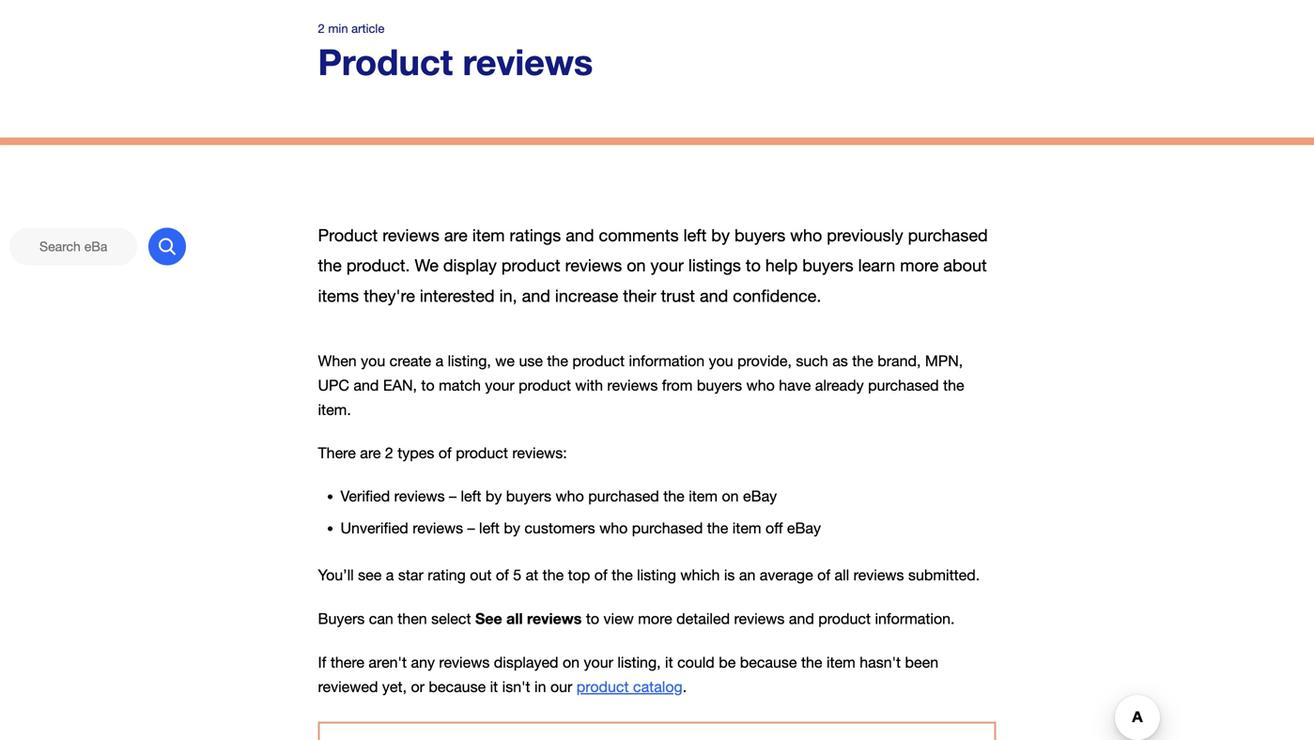 Task type: describe. For each thing, give the bounding box(es) containing it.
your inside when you create a listing, we use the product information you provide, such as the brand, mpn, upc and ean, to match your product with reviews from buyers who have already purchased the item.
[[485, 377, 515, 394]]

of right types
[[439, 445, 452, 462]]

types
[[398, 445, 435, 462]]

reviews inside when you create a listing, we use the product information you provide, such as the brand, mpn, upc and ean, to match your product with reviews from buyers who have already purchased the item.
[[608, 377, 658, 394]]

by for verified reviews – left by buyers who purchased the item on ebay
[[486, 488, 502, 505]]

is
[[724, 567, 735, 584]]

1 horizontal spatial it
[[665, 654, 673, 671]]

who right customers
[[600, 520, 628, 537]]

– for buyers
[[449, 488, 457, 505]]

our
[[551, 678, 573, 696]]

0 vertical spatial because
[[740, 654, 797, 671]]

detailed
[[677, 611, 730, 628]]

display
[[443, 256, 497, 276]]

1 vertical spatial a
[[386, 567, 394, 584]]

product inside product reviews are item ratings and comments left by buyers who previously purchased the product. we display product reviews on your listings to help buyers learn more about items they're interested in, and increase their trust and confidence.
[[318, 226, 378, 245]]

on inside product reviews are item ratings and comments left by buyers who previously purchased the product. we display product reviews on your listings to help buyers learn more about items they're interested in, and increase their trust and confidence.
[[627, 256, 646, 276]]

verified
[[341, 488, 390, 505]]

at
[[526, 567, 539, 584]]

increase
[[555, 286, 619, 306]]

who up customers
[[556, 488, 584, 505]]

information
[[629, 352, 705, 370]]

previously
[[827, 226, 904, 245]]

who inside product reviews are item ratings and comments left by buyers who previously purchased the product. we display product reviews on your listings to help buyers learn more about items they're interested in, and increase their trust and confidence.
[[791, 226, 823, 245]]

purchased inside when you create a listing, we use the product information you provide, such as the brand, mpn, upc and ean, to match your product with reviews from buyers who have already purchased the item.
[[868, 377, 939, 394]]

see
[[358, 567, 382, 584]]

average
[[760, 567, 814, 584]]

reviews inside if there aren't any reviews displayed on your listing, it could be because the item hasn't been reviewed yet, or because it isn't in our
[[439, 654, 490, 671]]

catalog
[[633, 678, 683, 696]]

are inside product reviews are item ratings and comments left by buyers who previously purchased the product. we display product reviews on your listings to help buyers learn more about items they're interested in, and increase their trust and confidence.
[[444, 226, 468, 245]]

who inside when you create a listing, we use the product information you provide, such as the brand, mpn, upc and ean, to match your product with reviews from buyers who have already purchased the item.
[[747, 377, 775, 394]]

create
[[390, 352, 431, 370]]

information.
[[875, 611, 955, 628]]

submitted.
[[909, 567, 980, 584]]

which
[[681, 567, 720, 584]]

if there aren't any reviews displayed on your listing, it could be because the item hasn't been reviewed yet, or because it isn't in our
[[318, 654, 939, 696]]

you'll
[[318, 567, 354, 584]]

listing
[[637, 567, 677, 584]]

then
[[398, 611, 427, 628]]

item.
[[318, 401, 351, 419]]

the inside if there aren't any reviews displayed on your listing, it could be because the item hasn't been reviewed yet, or because it isn't in our
[[802, 654, 823, 671]]

buyers up help
[[735, 226, 786, 245]]

product reviews are item ratings and comments left by buyers who previously purchased the product. we display product reviews on your listings to help buyers learn more about items they're interested in, and increase their trust and confidence.
[[318, 226, 988, 306]]

listings to
[[689, 256, 761, 276]]

product.
[[347, 256, 410, 276]]

there are 2 types of product reviews:
[[318, 445, 567, 462]]

min
[[328, 21, 348, 36]]

and right 'ratings'
[[566, 226, 594, 245]]

from
[[662, 377, 693, 394]]

select
[[431, 611, 471, 628]]

with
[[575, 377, 603, 394]]

we
[[496, 352, 515, 370]]

0 horizontal spatial are
[[360, 445, 381, 462]]

yet,
[[382, 678, 407, 696]]

purchased inside product reviews are item ratings and comments left by buyers who previously purchased the product. we display product reviews on your listings to help buyers learn more about items they're interested in, and increase their trust and confidence.
[[908, 226, 988, 245]]

out
[[470, 567, 492, 584]]

as
[[833, 352, 848, 370]]

listing, inside if there aren't any reviews displayed on your listing, it could be because the item hasn't been reviewed yet, or because it isn't in our
[[618, 654, 661, 671]]

can
[[369, 611, 394, 628]]

we
[[415, 256, 439, 276]]

any
[[411, 654, 435, 671]]

left inside product reviews are item ratings and comments left by buyers who previously purchased the product. we display product reviews on your listings to help buyers learn more about items they're interested in, and increase their trust and confidence.
[[684, 226, 707, 245]]

view
[[604, 611, 634, 628]]

in
[[535, 678, 546, 696]]

unverified
[[341, 520, 409, 537]]

1 vertical spatial because
[[429, 678, 486, 696]]

of left 5
[[496, 567, 509, 584]]

buyers right help
[[803, 256, 854, 276]]

isn't
[[502, 678, 531, 696]]

product left 'reviews:'
[[456, 445, 508, 462]]

interested
[[420, 286, 495, 306]]

comments
[[599, 226, 679, 245]]

listing, inside when you create a listing, we use the product information you provide, such as the brand, mpn, upc and ean, to match your product with reviews from buyers who have already purchased the item.
[[448, 352, 491, 370]]

purchased up listing
[[632, 520, 703, 537]]

there
[[331, 654, 365, 671]]

.
[[683, 678, 687, 696]]

reviews:
[[513, 445, 567, 462]]

buyers
[[318, 611, 365, 628]]

reviews inside 2 min article product reviews
[[463, 40, 593, 83]]

displayed
[[494, 654, 559, 671]]

help
[[766, 256, 798, 276]]

there
[[318, 445, 356, 462]]

have
[[779, 377, 811, 394]]

customers
[[525, 520, 595, 537]]

ebay for unverified reviews – left by customers who purchased the item off ebay
[[787, 520, 821, 537]]

ratings
[[510, 226, 561, 245]]

1 vertical spatial all
[[507, 610, 523, 628]]

their
[[623, 286, 657, 306]]



Task type: locate. For each thing, give the bounding box(es) containing it.
purchased
[[908, 226, 988, 245], [868, 377, 939, 394], [589, 488, 660, 505], [632, 520, 703, 537]]

by down there are 2 types of product reviews: at the bottom left
[[486, 488, 502, 505]]

0 vertical spatial listing,
[[448, 352, 491, 370]]

of right average at the right bottom of page
[[818, 567, 831, 584]]

1 horizontal spatial all
[[835, 567, 850, 584]]

2 vertical spatial left
[[479, 520, 500, 537]]

0 vertical spatial on
[[627, 256, 646, 276]]

1 horizontal spatial on
[[722, 488, 739, 505]]

items
[[318, 286, 359, 306]]

reviewed
[[318, 678, 378, 696]]

an
[[740, 567, 756, 584]]

reviews
[[463, 40, 593, 83], [383, 226, 440, 245], [565, 256, 622, 276], [608, 377, 658, 394], [394, 488, 445, 505], [413, 520, 463, 537], [854, 567, 905, 584], [527, 610, 582, 628], [734, 611, 785, 628], [439, 654, 490, 671]]

1 vertical spatial your
[[485, 377, 515, 394]]

1 horizontal spatial to
[[586, 611, 600, 628]]

0 horizontal spatial your
[[485, 377, 515, 394]]

0 horizontal spatial a
[[386, 567, 394, 584]]

by up listings to
[[712, 226, 730, 245]]

the left listing
[[612, 567, 633, 584]]

already
[[816, 377, 864, 394]]

off
[[766, 520, 783, 537]]

1 vertical spatial on
[[722, 488, 739, 505]]

they're
[[364, 286, 415, 306]]

0 horizontal spatial you
[[361, 352, 386, 370]]

1 product from the top
[[318, 40, 453, 83]]

of right top at left bottom
[[595, 567, 608, 584]]

all right average at the right bottom of page
[[835, 567, 850, 584]]

you
[[361, 352, 386, 370], [709, 352, 734, 370]]

learn
[[859, 256, 896, 276]]

item up display on the left top of page
[[473, 226, 505, 245]]

0 vertical spatial ebay
[[743, 488, 777, 505]]

provide,
[[738, 352, 792, 370]]

or
[[411, 678, 425, 696]]

0 vertical spatial the item
[[664, 488, 718, 505]]

because
[[740, 654, 797, 671], [429, 678, 486, 696]]

1 vertical spatial item
[[827, 654, 856, 671]]

on down comments
[[627, 256, 646, 276]]

item left hasn't on the bottom of page
[[827, 654, 856, 671]]

– down there are 2 types of product reviews: at the bottom left
[[449, 488, 457, 505]]

your up trust
[[651, 256, 684, 276]]

1 horizontal spatial by
[[504, 520, 521, 537]]

2
[[318, 21, 325, 36], [385, 445, 394, 462]]

purchased down "brand,"
[[868, 377, 939, 394]]

1 vertical spatial ebay
[[787, 520, 821, 537]]

when
[[318, 352, 357, 370]]

0 vertical spatial all
[[835, 567, 850, 584]]

see
[[475, 610, 503, 628]]

0 horizontal spatial all
[[507, 610, 523, 628]]

item inside product reviews are item ratings and comments left by buyers who previously purchased the product. we display product reviews on your listings to help buyers learn more about items they're interested in, and increase their trust and confidence.
[[473, 226, 505, 245]]

left for customers
[[479, 520, 500, 537]]

0 horizontal spatial on
[[627, 256, 646, 276]]

1 horizontal spatial more
[[901, 256, 939, 276]]

0 vertical spatial a
[[436, 352, 444, 370]]

product inside product reviews are item ratings and comments left by buyers who previously purchased the product. we display product reviews on your listings to help buyers learn more about items they're interested in, and increase their trust and confidence.
[[502, 256, 561, 276]]

the item for off
[[707, 520, 762, 537]]

0 horizontal spatial ebay
[[743, 488, 777, 505]]

product catalog link
[[577, 678, 683, 696]]

product up hasn't on the bottom of page
[[819, 611, 871, 628]]

the inside product reviews are item ratings and comments left by buyers who previously purchased the product. we display product reviews on your listings to help buyers learn more about items they're interested in, and increase their trust and confidence.
[[318, 256, 342, 276]]

left up out at the bottom of the page
[[479, 520, 500, 537]]

left up listings to
[[684, 226, 707, 245]]

1 vertical spatial listing,
[[618, 654, 661, 671]]

the item up which
[[664, 488, 718, 505]]

it
[[665, 654, 673, 671], [490, 678, 498, 696]]

buyers up customers
[[506, 488, 552, 505]]

left for buyers
[[461, 488, 482, 505]]

1 vertical spatial are
[[360, 445, 381, 462]]

left down there are 2 types of product reviews: at the bottom left
[[461, 488, 482, 505]]

if
[[318, 654, 326, 671]]

– up out at the bottom of the page
[[468, 520, 475, 537]]

match
[[439, 377, 481, 394]]

purchased up unverified reviews – left by customers who purchased the item off ebay
[[589, 488, 660, 505]]

1 horizontal spatial your
[[651, 256, 684, 276]]

and inside when you create a listing, we use the product information you provide, such as the brand, mpn, upc and ean, to match your product with reviews from buyers who have already purchased the item.
[[354, 377, 379, 394]]

aren't
[[369, 654, 407, 671]]

the right at
[[543, 567, 564, 584]]

product down "article"
[[318, 40, 453, 83]]

2 left the min
[[318, 21, 325, 36]]

more inside buyers can then select see all reviews to view more detailed reviews and product information.
[[638, 611, 673, 628]]

hasn't
[[860, 654, 901, 671]]

star
[[398, 567, 424, 584]]

by
[[712, 226, 730, 245], [486, 488, 502, 505], [504, 520, 521, 537]]

because right be at the bottom right of the page
[[740, 654, 797, 671]]

by for unverified reviews – left by customers who purchased the item off ebay
[[504, 520, 521, 537]]

a inside when you create a listing, we use the product information you provide, such as the brand, mpn, upc and ean, to match your product with reviews from buyers who have already purchased the item.
[[436, 352, 444, 370]]

product catalog .
[[577, 678, 687, 696]]

Search eBay Help... text field
[[9, 228, 137, 266]]

1 horizontal spatial because
[[740, 654, 797, 671]]

in,
[[500, 286, 517, 306]]

purchased up about
[[908, 226, 988, 245]]

are up display on the left top of page
[[444, 226, 468, 245]]

0 vertical spatial –
[[449, 488, 457, 505]]

it left could
[[665, 654, 673, 671]]

1 vertical spatial to
[[586, 611, 600, 628]]

and down average at the right bottom of page
[[789, 611, 815, 628]]

2 product from the top
[[318, 226, 378, 245]]

on your
[[563, 654, 614, 671]]

the right as
[[853, 352, 874, 370]]

buyers can then select see all reviews to view more detailed reviews and product information.
[[318, 610, 955, 628]]

by inside product reviews are item ratings and comments left by buyers who previously purchased the product. we display product reviews on your listings to help buyers learn more about items they're interested in, and increase their trust and confidence.
[[712, 226, 730, 245]]

unverified reviews – left by customers who purchased the item off ebay
[[341, 520, 821, 537]]

confidence.
[[733, 286, 822, 306]]

buyers
[[735, 226, 786, 245], [803, 256, 854, 276], [697, 377, 743, 394], [506, 488, 552, 505]]

listing, up product catalog .
[[618, 654, 661, 671]]

to left view
[[586, 611, 600, 628]]

to inside buyers can then select see all reviews to view more detailed reviews and product information.
[[586, 611, 600, 628]]

1 horizontal spatial item
[[827, 654, 856, 671]]

1 vertical spatial it
[[490, 678, 498, 696]]

to right the ean,
[[421, 377, 435, 394]]

the down mpn,
[[944, 377, 965, 394]]

1 you from the left
[[361, 352, 386, 370]]

who down provide,
[[747, 377, 775, 394]]

–
[[449, 488, 457, 505], [468, 520, 475, 537]]

0 vertical spatial your
[[651, 256, 684, 276]]

0 horizontal spatial –
[[449, 488, 457, 505]]

the item
[[664, 488, 718, 505], [707, 520, 762, 537]]

of
[[439, 445, 452, 462], [496, 567, 509, 584], [595, 567, 608, 584], [818, 567, 831, 584]]

all
[[835, 567, 850, 584], [507, 610, 523, 628]]

your inside product reviews are item ratings and comments left by buyers who previously purchased the product. we display product reviews on your listings to help buyers learn more about items they're interested in, and increase their trust and confidence.
[[651, 256, 684, 276]]

product down on your in the bottom left of the page
[[577, 678, 629, 696]]

more inside product reviews are item ratings and comments left by buyers who previously purchased the product. we display product reviews on your listings to help buyers learn more about items they're interested in, and increase their trust and confidence.
[[901, 256, 939, 276]]

article
[[352, 21, 385, 36]]

1 vertical spatial –
[[468, 520, 475, 537]]

0 horizontal spatial because
[[429, 678, 486, 696]]

top
[[568, 567, 591, 584]]

1 vertical spatial product
[[318, 226, 378, 245]]

your
[[651, 256, 684, 276], [485, 377, 515, 394]]

0 vertical spatial it
[[665, 654, 673, 671]]

upc
[[318, 377, 350, 394]]

and
[[566, 226, 594, 245], [522, 286, 551, 306], [700, 286, 729, 306], [354, 377, 379, 394], [789, 611, 815, 628]]

more right 'learn'
[[901, 256, 939, 276]]

2 you from the left
[[709, 352, 734, 370]]

all right 'see'
[[507, 610, 523, 628]]

the up items
[[318, 256, 342, 276]]

listing, up match
[[448, 352, 491, 370]]

to inside when you create a listing, we use the product information you provide, such as the brand, mpn, upc and ean, to match your product with reviews from buyers who have already purchased the item.
[[421, 377, 435, 394]]

1 horizontal spatial you
[[709, 352, 734, 370]]

you left provide,
[[709, 352, 734, 370]]

and right upc
[[354, 377, 379, 394]]

0 horizontal spatial listing,
[[448, 352, 491, 370]]

a right create
[[436, 352, 444, 370]]

2 inside 2 min article product reviews
[[318, 21, 325, 36]]

could
[[678, 654, 715, 671]]

a right "see"
[[386, 567, 394, 584]]

ebay up off
[[743, 488, 777, 505]]

the
[[318, 256, 342, 276], [547, 352, 569, 370], [853, 352, 874, 370], [944, 377, 965, 394], [543, 567, 564, 584], [612, 567, 633, 584], [802, 654, 823, 671]]

who up help
[[791, 226, 823, 245]]

use
[[519, 352, 543, 370]]

1 horizontal spatial ebay
[[787, 520, 821, 537]]

0 vertical spatial left
[[684, 226, 707, 245]]

brand,
[[878, 352, 921, 370]]

0 horizontal spatial item
[[473, 226, 505, 245]]

about
[[944, 256, 987, 276]]

your down we
[[485, 377, 515, 394]]

item inside if there aren't any reviews displayed on your listing, it could be because the item hasn't been reviewed yet, or because it isn't in our
[[827, 654, 856, 671]]

ean,
[[383, 377, 417, 394]]

– for customers
[[468, 520, 475, 537]]

product inside 2 min article product reviews
[[318, 40, 453, 83]]

ebay
[[743, 488, 777, 505], [787, 520, 821, 537]]

the item for on
[[664, 488, 718, 505]]

such
[[796, 352, 829, 370]]

when you create a listing, we use the product information you provide, such as the brand, mpn, upc and ean, to match your product with reviews from buyers who have already purchased the item.
[[318, 352, 965, 419]]

0 horizontal spatial to
[[421, 377, 435, 394]]

verified reviews – left by buyers who purchased the item on ebay
[[341, 488, 777, 505]]

by up 5
[[504, 520, 521, 537]]

product
[[318, 40, 453, 83], [318, 226, 378, 245]]

are right there
[[360, 445, 381, 462]]

you'll see a star rating out of 5 at the top of the listing which is an average of all reviews submitted.
[[318, 567, 980, 584]]

product inside buyers can then select see all reviews to view more detailed reviews and product information.
[[819, 611, 871, 628]]

the item left off
[[707, 520, 762, 537]]

buyers inside when you create a listing, we use the product information you provide, such as the brand, mpn, upc and ean, to match your product with reviews from buyers who have already purchased the item.
[[697, 377, 743, 394]]

0 vertical spatial to
[[421, 377, 435, 394]]

1 horizontal spatial are
[[444, 226, 468, 245]]

and down listings to
[[700, 286, 729, 306]]

been
[[906, 654, 939, 671]]

0 vertical spatial by
[[712, 226, 730, 245]]

1 vertical spatial 2
[[385, 445, 394, 462]]

you right when
[[361, 352, 386, 370]]

on up is
[[722, 488, 739, 505]]

be
[[719, 654, 736, 671]]

1 vertical spatial left
[[461, 488, 482, 505]]

0 vertical spatial more
[[901, 256, 939, 276]]

more right view
[[638, 611, 673, 628]]

because right or
[[429, 678, 486, 696]]

2 horizontal spatial by
[[712, 226, 730, 245]]

item
[[473, 226, 505, 245], [827, 654, 856, 671]]

the left hasn't on the bottom of page
[[802, 654, 823, 671]]

ebay right off
[[787, 520, 821, 537]]

1 horizontal spatial a
[[436, 352, 444, 370]]

1 vertical spatial by
[[486, 488, 502, 505]]

trust
[[661, 286, 695, 306]]

1 vertical spatial more
[[638, 611, 673, 628]]

product down 'ratings'
[[502, 256, 561, 276]]

on
[[627, 256, 646, 276], [722, 488, 739, 505]]

it left isn't
[[490, 678, 498, 696]]

0 vertical spatial are
[[444, 226, 468, 245]]

0 vertical spatial product
[[318, 40, 453, 83]]

ebay for verified reviews – left by buyers who purchased the item on ebay
[[743, 488, 777, 505]]

1 horizontal spatial 2
[[385, 445, 394, 462]]

reviews inside buyers can then select see all reviews to view more detailed reviews and product information.
[[734, 611, 785, 628]]

product up product.
[[318, 226, 378, 245]]

5
[[513, 567, 522, 584]]

0 horizontal spatial more
[[638, 611, 673, 628]]

product up with
[[573, 352, 625, 370]]

0 vertical spatial item
[[473, 226, 505, 245]]

0 horizontal spatial it
[[490, 678, 498, 696]]

2 vertical spatial by
[[504, 520, 521, 537]]

0 horizontal spatial by
[[486, 488, 502, 505]]

the right "use"
[[547, 352, 569, 370]]

1 vertical spatial the item
[[707, 520, 762, 537]]

buyers right from
[[697, 377, 743, 394]]

2 left types
[[385, 445, 394, 462]]

and inside buyers can then select see all reviews to view more detailed reviews and product information.
[[789, 611, 815, 628]]

and right the in,
[[522, 286, 551, 306]]

0 vertical spatial 2
[[318, 21, 325, 36]]

0 horizontal spatial 2
[[318, 21, 325, 36]]

rating
[[428, 567, 466, 584]]

2 min article product reviews
[[318, 21, 593, 83]]

1 horizontal spatial –
[[468, 520, 475, 537]]

1 horizontal spatial listing,
[[618, 654, 661, 671]]

product down "use"
[[519, 377, 571, 394]]

mpn,
[[926, 352, 964, 370]]



Task type: vqa. For each thing, say whether or not it's contained in the screenshot.
or
yes



